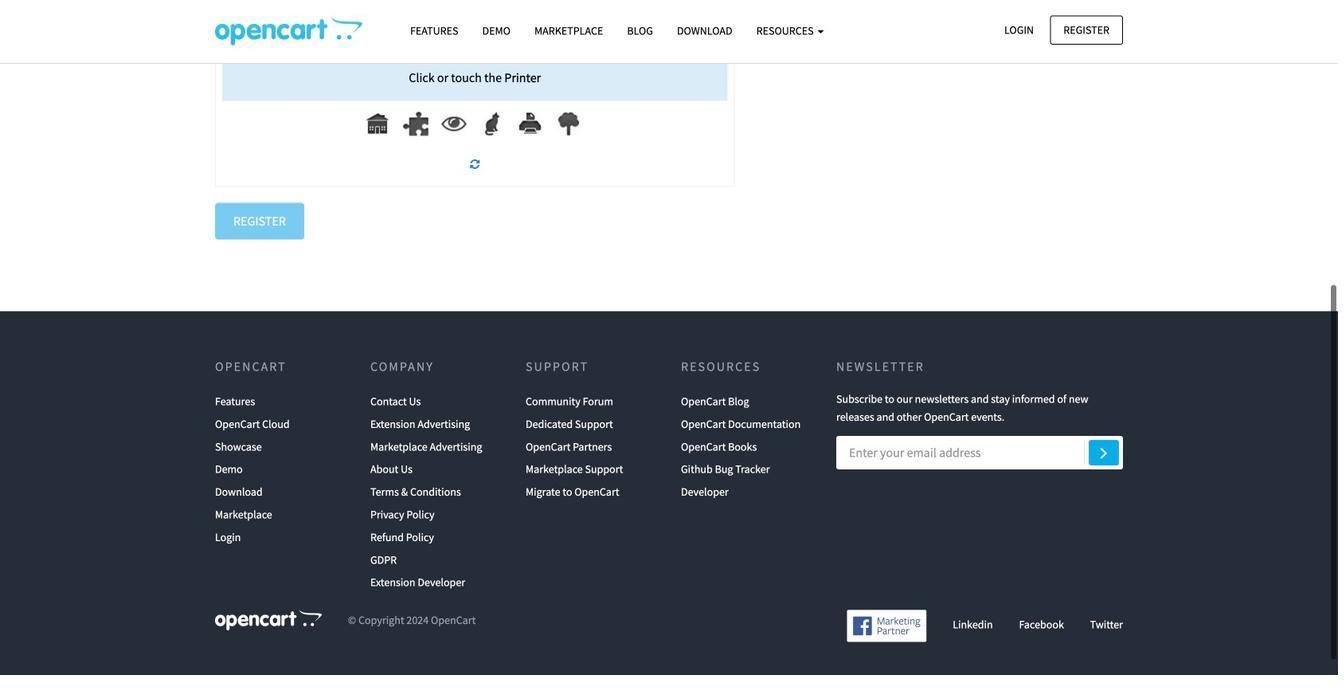 Task type: describe. For each thing, give the bounding box(es) containing it.
Enter your email address text field
[[837, 436, 1124, 469]]

refresh image
[[470, 158, 480, 170]]



Task type: vqa. For each thing, say whether or not it's contained in the screenshot.
support
no



Task type: locate. For each thing, give the bounding box(es) containing it.
None password field
[[215, 0, 735, 32]]

opencart image
[[215, 610, 322, 630]]

angle right image
[[1101, 443, 1108, 462]]

opencart - account register image
[[215, 17, 363, 45]]

facebook marketing partner image
[[848, 610, 927, 642]]



